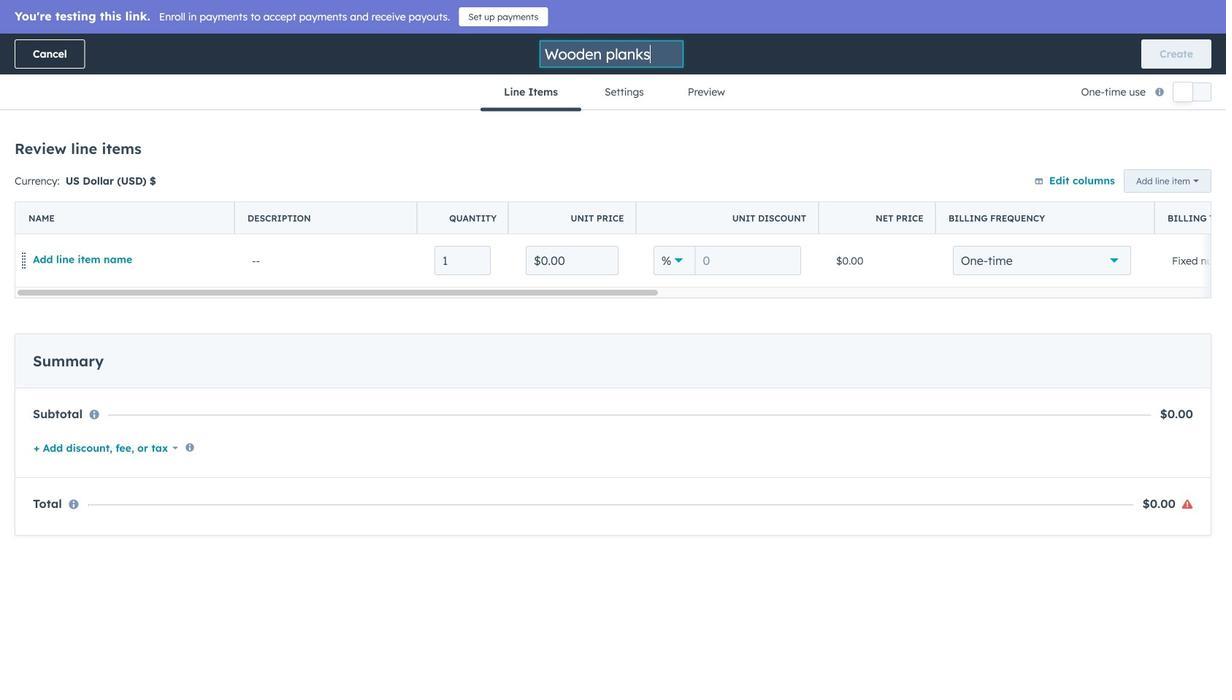 Task type: vqa. For each thing, say whether or not it's contained in the screenshot.
'search task queues' search box
no



Task type: describe. For each thing, give the bounding box(es) containing it.
Search search field
[[35, 140, 327, 169]]

2 press to sort. element from the left
[[406, 194, 411, 206]]

1 press to sort. image from the left
[[701, 194, 706, 205]]

7 press to sort. element from the left
[[1051, 194, 1056, 206]]

3 press to sort. element from the left
[[585, 194, 590, 206]]

2 press to sort. image from the left
[[969, 194, 975, 205]]

5 press to sort. image from the left
[[1051, 194, 1056, 205]]

0 text field
[[695, 246, 801, 275]]

Add a payment link name field
[[543, 44, 655, 64]]

4 press to sort. element from the left
[[701, 194, 706, 206]]



Task type: locate. For each thing, give the bounding box(es) containing it.
dialog
[[0, 0, 1226, 679]]

pagination navigation
[[496, 288, 628, 307]]

2 press to sort. image from the left
[[406, 194, 411, 205]]

1 horizontal spatial press to sort. image
[[969, 194, 975, 205]]

column header
[[229, 184, 344, 216], [15, 202, 235, 234], [234, 202, 418, 234], [417, 202, 509, 234], [508, 202, 637, 234], [636, 202, 820, 234], [819, 202, 936, 234], [936, 202, 1156, 234], [1155, 202, 1226, 234]]

press to sort. image
[[110, 194, 115, 205], [406, 194, 411, 205], [585, 194, 590, 205], [798, 194, 803, 205], [1051, 194, 1056, 205]]

navigation
[[481, 75, 746, 111]]

5 press to sort. element from the left
[[798, 194, 803, 206]]

6 press to sort. element from the left
[[969, 194, 975, 206]]

navigation inside page section element
[[481, 75, 746, 111]]

1 press to sort. element from the left
[[110, 194, 115, 206]]

8 press to sort. element from the left
[[1138, 194, 1144, 206]]

2 horizontal spatial press to sort. image
[[1138, 194, 1144, 205]]

press to sort. element
[[110, 194, 115, 206], [406, 194, 411, 206], [585, 194, 590, 206], [701, 194, 706, 206], [798, 194, 803, 206], [969, 194, 975, 206], [1051, 194, 1056, 206], [1138, 194, 1144, 206]]

0 horizontal spatial press to sort. image
[[701, 194, 706, 205]]

None text field
[[435, 246, 491, 275], [526, 246, 619, 275], [435, 246, 491, 275], [526, 246, 619, 275]]

3 press to sort. image from the left
[[585, 194, 590, 205]]

4 press to sort. image from the left
[[798, 194, 803, 205]]

1 press to sort. image from the left
[[110, 194, 115, 205]]

press to sort. image
[[701, 194, 706, 205], [969, 194, 975, 205], [1138, 194, 1144, 205]]

3 press to sort. image from the left
[[1138, 194, 1144, 205]]

page section element
[[0, 34, 1226, 111]]



